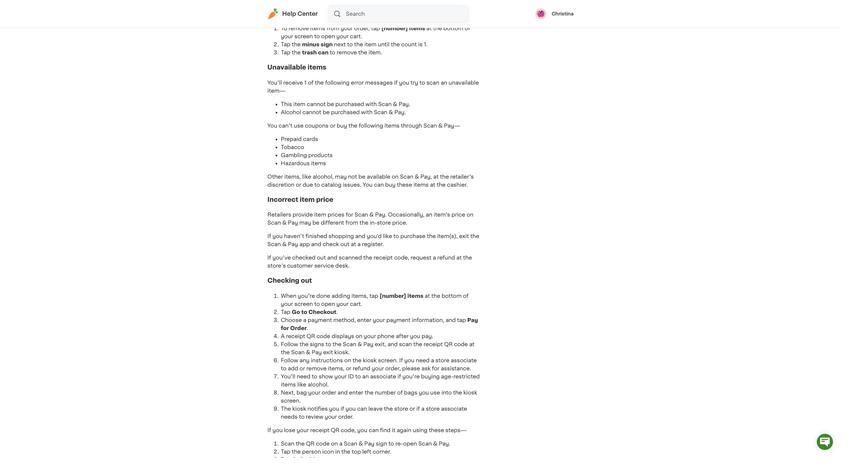 Task type: vqa. For each thing, say whether or not it's contained in the screenshot.


Task type: locate. For each thing, give the bounding box(es) containing it.
at the bottom of your screen to open your cart.
[[281, 26, 470, 39], [281, 293, 469, 307]]

0 vertical spatial you're
[[298, 293, 315, 299]]

2 screen from the top
[[295, 301, 313, 307]]

buy down this item cannot be purchased with scan & pay. alcohol cannot be purchased with scan & pay.
[[337, 123, 347, 128]]

price down the catalog
[[316, 196, 333, 203]]

store inside retailers provide item prices for scan & pay. occasionally, an item's price on scan & pay may be different from the in-store price.
[[377, 220, 391, 226]]

to right try
[[420, 80, 425, 85]]

if up store's
[[268, 255, 271, 260]]

1 vertical spatial an
[[426, 212, 433, 217]]

item inside retailers provide item prices for scan & pay. occasionally, an item's price on scan & pay may be different from the in-store price.
[[314, 212, 326, 217]]

qr up assistance.
[[444, 342, 453, 347]]

receipt inside if you've checked out and scanned the receipt code, request a refund at the store's customer service desk.
[[374, 255, 393, 260]]

payment
[[308, 317, 332, 323], [386, 317, 411, 323]]

0 vertical spatial an
[[441, 80, 447, 85]]

if left lose
[[268, 428, 271, 433]]

1 vertical spatial sign
[[376, 441, 387, 446]]

0 vertical spatial items,
[[285, 174, 301, 179]]

out up service
[[317, 255, 326, 260]]

you're inside a receipt qr code displays on your phone after you pay. follow the signs to the scan & pay exit, and scan the receipt qr code at the scan & pay exit kiosk. follow any instructions on the kiosk screen. if you need a store associate to add or remove items, or refund your order, please ask for assistance. you'll need to show your id to an associate if you're buying age-restricted items like alcohol. next, bag your order and enter the number of bags you use into the kiosk screen. the kiosk notifies you if you can leave the store or if a store associate needs to review your order.
[[403, 374, 420, 379]]

from up the next
[[327, 26, 339, 31]]

2 vertical spatial associate
[[441, 406, 467, 411]]

and
[[355, 234, 366, 239], [311, 242, 321, 247], [327, 255, 337, 260], [446, 317, 456, 323], [388, 342, 398, 347], [338, 390, 348, 395]]

a inside if you haven't finished shopping and you'd like to purchase the item(s), exit the scan & pay app and check out at a register.
[[358, 242, 361, 247]]

code inside scan the qr code on a scan & pay sign to re-open scan & pay. tap the person icon in the top left corner.
[[316, 441, 330, 446]]

may
[[335, 174, 347, 179], [300, 220, 311, 226]]

1 horizontal spatial for
[[346, 212, 353, 217]]

buy down available in the left of the page
[[385, 182, 396, 187]]

cart. down when you're done adding items, tap [number] items
[[350, 301, 362, 307]]

0 vertical spatial buy
[[337, 123, 347, 128]]

tap down lose
[[281, 449, 291, 454]]

remove
[[289, 26, 309, 31], [337, 50, 357, 55], [307, 366, 327, 371]]

provide
[[293, 212, 313, 217]]

haven't
[[284, 234, 304, 239]]

pay
[[288, 220, 298, 226], [288, 242, 298, 247], [468, 317, 478, 323], [363, 342, 374, 347], [312, 350, 322, 355], [364, 441, 375, 446]]

be inside other items, like alcohol, may not be available on scan & pay, at the retailer's discretion or due to catalog issues. you can buy these items at the cashier.
[[359, 174, 366, 179]]

0 vertical spatial sign
[[321, 42, 333, 47]]

2 vertical spatial items,
[[328, 366, 345, 371]]

if down retailers
[[268, 234, 271, 239]]

help
[[282, 11, 296, 16]]

request
[[411, 255, 432, 260]]

order
[[322, 390, 336, 395]]

refund up the id
[[353, 366, 370, 371]]

2 vertical spatial like
[[297, 382, 306, 387]]

if inside you'll receive 1 of the following error messages if you try to scan an unavailable item—
[[394, 80, 398, 85]]

gift
[[497, 13, 507, 17]]

store up assistance.
[[436, 358, 450, 363]]

cards
[[303, 136, 318, 142]]

next
[[334, 42, 346, 47]]

item(s),
[[437, 234, 458, 239]]

0 vertical spatial tap
[[371, 26, 380, 31]]

you inside if you haven't finished shopping and you'd like to purchase the item(s), exit the scan & pay app and check out at a register.
[[273, 234, 283, 239]]

1 vertical spatial you're
[[403, 374, 420, 379]]

1 screen from the top
[[295, 34, 313, 39]]

screen for you're
[[295, 301, 313, 307]]

1 horizontal spatial exit
[[459, 234, 469, 239]]

screen for remove
[[295, 34, 313, 39]]

0 horizontal spatial these
[[397, 182, 412, 187]]

cannot
[[307, 101, 326, 107], [303, 109, 321, 115]]

2 horizontal spatial an
[[441, 80, 447, 85]]

kiosk
[[363, 358, 377, 363], [464, 390, 477, 395], [292, 406, 306, 411]]

pay inside if you haven't finished shopping and you'd like to purchase the item(s), exit the scan & pay app and check out at a register.
[[288, 242, 298, 247]]

at up information,
[[425, 293, 430, 299]]

minus
[[302, 42, 320, 47]]

to inside you'll receive 1 of the following error messages if you try to scan an unavailable item—
[[420, 80, 425, 85]]

at down the "item(s),"
[[457, 255, 462, 260]]

screen.
[[378, 358, 398, 363], [281, 398, 301, 403]]

1 horizontal spatial following
[[359, 123, 383, 128]]

if for scan
[[268, 234, 271, 239]]

refund down the "item(s),"
[[438, 255, 455, 260]]

your down adding
[[336, 301, 349, 307]]

1 vertical spatial scan
[[399, 342, 412, 347]]

tap
[[281, 42, 291, 47], [281, 50, 291, 55], [281, 309, 291, 315], [281, 449, 291, 454]]

code up "icon"
[[316, 441, 330, 446]]

bags
[[404, 390, 418, 395]]

items down removing items from cart
[[310, 26, 325, 31]]

1 horizontal spatial code,
[[394, 255, 409, 260]]

issues.
[[343, 182, 361, 187]]

1 follow from the top
[[281, 342, 298, 347]]

2 vertical spatial remove
[[307, 366, 327, 371]]

choose a payment method, enter your payment information, and tap
[[281, 317, 468, 323]]

items, inside a receipt qr code displays on your phone after you pay. follow the signs to the scan & pay exit, and scan the receipt qr code at the scan & pay exit kiosk. follow any instructions on the kiosk screen. if you need a store associate to add or remove items, or refund your order, please ask for assistance. you'll need to show your id to an associate if you're buying age-restricted items like alcohol. next, bag your order and enter the number of bags you use into the kiosk screen. the kiosk notifies you if you can leave the store or if a store associate needs to review your order.
[[328, 366, 345, 371]]

christina
[[552, 11, 574, 16]]

and up service
[[327, 255, 337, 260]]

desk.
[[335, 263, 350, 269]]

open up the next
[[321, 34, 335, 39]]

sign inside tap the minus sign next to the item until the count is 1. tap the trash can to remove the item.
[[321, 42, 333, 47]]

& inside if you haven't finished shopping and you'd like to purchase the item(s), exit the scan & pay app and check out at a register.
[[282, 242, 287, 247]]

1 horizontal spatial may
[[335, 174, 347, 179]]

tap right information,
[[457, 317, 466, 323]]

a up in
[[339, 441, 343, 446]]

with down you'll receive 1 of the following error messages if you try to scan an unavailable item—
[[366, 101, 377, 107]]

follow
[[281, 342, 298, 347], [281, 358, 298, 363]]

1 vertical spatial these
[[429, 428, 444, 433]]

1 horizontal spatial an
[[426, 212, 433, 217]]

1 cart. from the top
[[350, 34, 362, 39]]

help center link
[[268, 8, 318, 19]]

qr
[[307, 334, 315, 339], [444, 342, 453, 347], [331, 428, 339, 433], [306, 441, 315, 446]]

remove inside a receipt qr code displays on your phone after you pay. follow the signs to the scan & pay exit, and scan the receipt qr code at the scan & pay exit kiosk. follow any instructions on the kiosk screen. if you need a store associate to add or remove items, or refund your order, please ask for assistance. you'll need to show your id to an associate if you're buying age-restricted items like alcohol. next, bag your order and enter the number of bags you use into the kiosk screen. the kiosk notifies you if you can leave the store or if a store associate needs to review your order.
[[307, 366, 327, 371]]

2 vertical spatial kiosk
[[292, 406, 306, 411]]

2 vertical spatial out
[[301, 278, 312, 284]]

kiosk.
[[335, 350, 350, 355]]

can down available in the left of the page
[[374, 182, 384, 187]]

be
[[327, 101, 334, 107], [323, 109, 330, 115], [359, 174, 366, 179], [313, 220, 320, 226]]

your down exit,
[[372, 366, 384, 371]]

2 vertical spatial for
[[432, 366, 440, 371]]

sign up corner.
[[376, 441, 387, 446]]

code,
[[394, 255, 409, 260], [341, 428, 356, 433]]

code for pay.
[[316, 441, 330, 446]]

be inside retailers provide item prices for scan & pay. occasionally, an item's price on scan & pay may be different from the in-store price.
[[313, 220, 320, 226]]

. up method,
[[337, 309, 338, 315]]

qr inside scan the qr code on a scan & pay sign to re-open scan & pay. tap the person icon in the top left corner.
[[306, 441, 315, 446]]

shopping
[[329, 234, 354, 239]]

0 vertical spatial cart.
[[350, 34, 362, 39]]

if you lose your receipt qr code, you can find it again using these steps—
[[268, 428, 467, 433]]

scanned
[[339, 255, 362, 260]]

receive
[[283, 80, 303, 85]]

1 horizontal spatial out
[[317, 255, 326, 260]]

use right can't
[[294, 123, 304, 128]]

2 horizontal spatial out
[[341, 242, 350, 247]]

at the bottom of your screen to open your cart. up choose a payment method, enter your payment information, and tap
[[281, 293, 469, 307]]

0 horizontal spatial buy
[[337, 123, 347, 128]]

bag
[[297, 390, 307, 395]]

trash
[[302, 50, 317, 55]]

[number] down 'search' search field
[[382, 26, 408, 31]]

cart. down 'to remove items from your order, tap [number] items'
[[350, 34, 362, 39]]

if for steps—
[[268, 428, 271, 433]]

an left unavailable
[[441, 80, 447, 85]]

1 vertical spatial order,
[[385, 366, 401, 371]]

incorrect item price
[[268, 196, 333, 203]]

item inside this item cannot be purchased with scan & pay. alcohol cannot be purchased with scan & pay.
[[293, 101, 306, 107]]

user avatar image
[[536, 8, 546, 19]]

0 vertical spatial kiosk
[[363, 358, 377, 363]]

open
[[321, 34, 335, 39], [321, 301, 335, 307], [403, 441, 417, 446]]

error
[[351, 80, 364, 85]]

use left into
[[430, 390, 440, 395]]

can inside tap the minus sign next to the item until the count is 1. tap the trash can to remove the item.
[[318, 50, 329, 55]]

1 horizontal spatial payment
[[386, 317, 411, 323]]

it
[[392, 428, 396, 433]]

item.
[[369, 50, 382, 55]]

1 vertical spatial associate
[[370, 374, 396, 379]]

order
[[290, 325, 307, 331]]

0 horizontal spatial use
[[294, 123, 304, 128]]

needs
[[281, 414, 298, 420]]

2 at the bottom of your screen to open your cart. from the top
[[281, 293, 469, 307]]

and right order
[[338, 390, 348, 395]]

0 horizontal spatial following
[[325, 80, 350, 85]]

0 horizontal spatial sign
[[321, 42, 333, 47]]

exit inside if you haven't finished shopping and you'd like to purchase the item(s), exit the scan & pay app and check out at a register.
[[459, 234, 469, 239]]

cart
[[340, 10, 354, 16]]

of inside terms of promos, credits, & gift cards
[[514, 6, 519, 11]]

kiosk down exit,
[[363, 358, 377, 363]]

1 vertical spatial .
[[307, 325, 308, 331]]

open down again
[[403, 441, 417, 446]]

0 horizontal spatial code,
[[341, 428, 356, 433]]

0 horizontal spatial for
[[281, 325, 289, 331]]

2 vertical spatial code
[[316, 441, 330, 446]]

a inside scan the qr code on a scan & pay sign to re-open scan & pay. tap the person icon in the top left corner.
[[339, 441, 343, 446]]

retailers provide item prices for scan & pay. occasionally, an item's price on scan & pay may be different from the in-store price.
[[268, 212, 474, 226]]

1 vertical spatial remove
[[337, 50, 357, 55]]

from
[[323, 10, 339, 16], [327, 26, 339, 31], [346, 220, 358, 226]]

& inside other items, like alcohol, may not be available on scan & pay, at the retailer's discretion or due to catalog issues. you can buy these items at the cashier.
[[415, 174, 419, 179]]

kiosk down "restricted"
[[464, 390, 477, 395]]

0 vertical spatial at the bottom of your screen to open your cart.
[[281, 26, 470, 39]]

1 vertical spatial at the bottom of your screen to open your cart.
[[281, 293, 469, 307]]

1 vertical spatial like
[[383, 234, 392, 239]]

enter
[[357, 317, 372, 323], [349, 390, 363, 395]]

a right request
[[433, 255, 436, 260]]

a inside if you've checked out and scanned the receipt code, request a refund at the store's customer service desk.
[[433, 255, 436, 260]]

scan inside a receipt qr code displays on your phone after you pay. follow the signs to the scan & pay exit, and scan the receipt qr code at the scan & pay exit kiosk. follow any instructions on the kiosk screen. if you need a store associate to add or remove items, or refund your order, please ask for assistance. you'll need to show your id to an associate if you're buying age-restricted items like alcohol. next, bag your order and enter the number of bags you use into the kiosk screen. the kiosk notifies you if you can leave the store or if a store associate needs to review your order.
[[399, 342, 412, 347]]

&
[[563, 6, 567, 11], [393, 101, 398, 107], [389, 109, 393, 115], [438, 123, 443, 128], [415, 174, 419, 179], [370, 212, 374, 217], [282, 220, 287, 226], [282, 242, 287, 247], [358, 342, 362, 347], [306, 350, 310, 355], [359, 441, 363, 446], [433, 441, 438, 446]]

code, down order.
[[341, 428, 356, 433]]

4 tap from the top
[[281, 449, 291, 454]]

1 horizontal spatial you're
[[403, 374, 420, 379]]

1 vertical spatial open
[[321, 301, 335, 307]]

at right pay,
[[434, 174, 439, 179]]

if inside if you haven't finished shopping and you'd like to purchase the item(s), exit the scan & pay app and check out at a register.
[[268, 234, 271, 239]]

your
[[341, 26, 353, 31], [281, 34, 293, 39], [336, 34, 349, 39], [281, 301, 293, 307], [336, 301, 349, 307], [373, 317, 385, 323], [364, 334, 376, 339], [372, 366, 384, 371], [335, 374, 347, 379], [308, 390, 321, 395], [325, 414, 337, 420], [297, 428, 309, 433]]

displays
[[332, 334, 354, 339]]

to up the minus
[[314, 34, 320, 39]]

buying
[[421, 374, 440, 379]]

to remove items from your order, tap [number] items
[[281, 26, 427, 31]]

bottom for to remove items from your order, tap [number] items
[[444, 26, 464, 31]]

you inside other items, like alcohol, may not be available on scan & pay, at the retailer's discretion or due to catalog issues. you can buy these items at the cashier.
[[363, 182, 373, 187]]

your down "cart"
[[341, 26, 353, 31]]

2 horizontal spatial for
[[432, 366, 440, 371]]

your up the phone on the bottom left
[[373, 317, 385, 323]]

with up the you can't use coupons or buy the following items through scan & pay—
[[361, 109, 373, 115]]

item up alcohol
[[293, 101, 306, 107]]

0 vertical spatial refund
[[438, 255, 455, 260]]

can inside other items, like alcohol, may not be available on scan & pay, at the retailer's discretion or due to catalog issues. you can buy these items at the cashier.
[[374, 182, 384, 187]]

1 payment from the left
[[308, 317, 332, 323]]

enter inside a receipt qr code displays on your phone after you pay. follow the signs to the scan & pay exit, and scan the receipt qr code at the scan & pay exit kiosk. follow any instructions on the kiosk screen. if you need a store associate to add or remove items, or refund your order, please ask for assistance. you'll need to show your id to an associate if you're buying age-restricted items like alcohol. next, bag your order and enter the number of bags you use into the kiosk screen. the kiosk notifies you if you can leave the store or if a store associate needs to review your order.
[[349, 390, 363, 395]]

if inside if you've checked out and scanned the receipt code, request a refund at the store's customer service desk.
[[268, 255, 271, 260]]

1 vertical spatial buy
[[385, 182, 396, 187]]

0 vertical spatial out
[[341, 242, 350, 247]]

gambling
[[281, 152, 307, 158]]

qr down order.
[[331, 428, 339, 433]]

terms
[[497, 6, 513, 11]]

receipt down register. in the left of the page
[[374, 255, 393, 260]]

enter down the id
[[349, 390, 363, 395]]

tap up choose
[[281, 309, 291, 315]]

sign left the next
[[321, 42, 333, 47]]

1 vertical spatial bottom
[[442, 293, 462, 299]]

0 horizontal spatial may
[[300, 220, 311, 226]]

open for done
[[321, 301, 335, 307]]

0 vertical spatial exit
[[459, 234, 469, 239]]

2 vertical spatial tap
[[457, 317, 466, 323]]

1 at the bottom of your screen to open your cart. from the top
[[281, 26, 470, 39]]

if
[[268, 234, 271, 239], [268, 255, 271, 260], [399, 358, 403, 363], [268, 428, 271, 433]]

may inside retailers provide item prices for scan & pay. occasionally, an item's price on scan & pay may be different from the in-store price.
[[300, 220, 311, 226]]

or down bags
[[410, 406, 415, 411]]

of
[[514, 6, 519, 11], [465, 26, 470, 31], [308, 80, 314, 85], [463, 293, 469, 299], [397, 390, 403, 395]]

item—
[[268, 88, 286, 93]]

scan inside other items, like alcohol, may not be available on scan & pay, at the retailer's discretion or due to catalog issues. you can buy these items at the cashier.
[[400, 174, 414, 179]]

the inside you'll receive 1 of the following error messages if you try to scan an unavailable item—
[[315, 80, 324, 85]]

enter right method,
[[357, 317, 372, 323]]

0 horizontal spatial out
[[301, 278, 312, 284]]

exit inside a receipt qr code displays on your phone after you pay. follow the signs to the scan & pay exit, and scan the receipt qr code at the scan & pay exit kiosk. follow any instructions on the kiosk screen. if you need a store associate to add or remove items, or refund your order, please ask for assistance. you'll need to show your id to an associate if you're buying age-restricted items like alcohol. next, bag your order and enter the number of bags you use into the kiosk screen. the kiosk notifies you if you can leave the store or if a store associate needs to review your order.
[[323, 350, 333, 355]]

pay. inside scan the qr code on a scan & pay sign to re-open scan & pay. tap the person icon in the top left corner.
[[439, 441, 451, 446]]

0 horizontal spatial you
[[268, 123, 277, 128]]

2 vertical spatial open
[[403, 441, 417, 446]]

price right the item's
[[452, 212, 465, 217]]

you're down please
[[403, 374, 420, 379]]

if for store's
[[268, 255, 271, 260]]

0 vertical spatial follow
[[281, 342, 298, 347]]

pay inside retailers provide item prices for scan & pay. occasionally, an item's price on scan & pay may be different from the in-store price.
[[288, 220, 298, 226]]

0 vertical spatial order,
[[354, 26, 370, 31]]

price.
[[392, 220, 407, 226]]

order, left please
[[385, 366, 401, 371]]

again
[[397, 428, 412, 433]]

and down finished
[[311, 242, 321, 247]]

purchased
[[336, 101, 364, 107], [331, 109, 360, 115]]

available
[[367, 174, 391, 179]]

0 vertical spatial with
[[366, 101, 377, 107]]

an inside retailers provide item prices for scan & pay. occasionally, an item's price on scan & pay may be different from the in-store price.
[[426, 212, 433, 217]]

method,
[[333, 317, 356, 323]]

at the bottom of your screen to open your cart. up until
[[281, 26, 470, 39]]

your right lose
[[297, 428, 309, 433]]

2 cart. from the top
[[350, 301, 362, 307]]

0 horizontal spatial screen.
[[281, 398, 301, 403]]

items inside other items, like alcohol, may not be available on scan & pay, at the retailer's discretion or due to catalog issues. you can buy these items at the cashier.
[[414, 182, 429, 187]]

restricted
[[454, 374, 480, 379]]

scan up the you can't use coupons or buy the following items through scan & pay—
[[374, 109, 388, 115]]

0 vertical spatial price
[[316, 196, 333, 203]]

a
[[358, 242, 361, 247], [433, 255, 436, 260], [303, 317, 307, 323], [431, 358, 434, 363], [421, 406, 425, 411], [339, 441, 343, 446]]

if
[[394, 80, 398, 85], [398, 374, 401, 379], [341, 406, 344, 411], [417, 406, 420, 411]]

for up "a"
[[281, 325, 289, 331]]

and inside if you've checked out and scanned the receipt code, request a refund at the store's customer service desk.
[[327, 255, 337, 260]]

checking out
[[268, 278, 312, 284]]

your down alcohol.
[[308, 390, 321, 395]]

Search search field
[[345, 6, 468, 22]]

sign inside scan the qr code on a scan & pay sign to re-open scan & pay. tap the person icon in the top left corner.
[[376, 441, 387, 446]]

like up bag
[[297, 382, 306, 387]]

your down when on the bottom left of page
[[281, 301, 293, 307]]

or left due
[[296, 182, 301, 187]]

for right prices
[[346, 212, 353, 217]]

to down price. at the left top of page
[[394, 234, 399, 239]]

instacart image
[[268, 8, 278, 19]]

1 horizontal spatial buy
[[385, 182, 396, 187]]

pay. inside retailers provide item prices for scan & pay. occasionally, an item's price on scan & pay may be different from the in-store price.
[[375, 212, 387, 217]]

0 vertical spatial you'll
[[268, 80, 282, 85]]

purchased up the you can't use coupons or buy the following items through scan & pay—
[[331, 109, 360, 115]]

at inside if you've checked out and scanned the receipt code, request a refund at the store's customer service desk.
[[457, 255, 462, 260]]

1 vertical spatial code,
[[341, 428, 356, 433]]

0 vertical spatial for
[[346, 212, 353, 217]]

[number] up choose a payment method, enter your payment information, and tap
[[380, 293, 406, 299]]

or inside other items, like alcohol, may not be available on scan & pay, at the retailer's discretion or due to catalog issues. you can buy these items at the cashier.
[[296, 182, 301, 187]]

1 vertical spatial price
[[452, 212, 465, 217]]

1 vertical spatial from
[[327, 26, 339, 31]]

0 vertical spatial like
[[302, 174, 311, 179]]

2 vertical spatial an
[[362, 374, 369, 379]]

to right needs
[[299, 414, 305, 420]]

0 vertical spatial bottom
[[444, 26, 464, 31]]

0 horizontal spatial an
[[362, 374, 369, 379]]

tap down to
[[281, 42, 291, 47]]

following
[[325, 80, 350, 85], [359, 123, 383, 128]]

1 vertical spatial screen.
[[281, 398, 301, 403]]

1 vertical spatial cannot
[[303, 109, 321, 115]]

use
[[294, 123, 304, 128], [430, 390, 440, 395]]

0 vertical spatial may
[[335, 174, 347, 179]]

need
[[416, 358, 430, 363], [297, 374, 311, 379]]

please
[[402, 366, 420, 371]]

1 vertical spatial for
[[281, 325, 289, 331]]

0 vertical spatial .
[[337, 309, 338, 315]]

0 vertical spatial following
[[325, 80, 350, 85]]

scan up top
[[344, 441, 357, 446]]

1 vertical spatial tap
[[370, 293, 378, 299]]

go
[[292, 309, 300, 315]]

remove up 'show'
[[307, 366, 327, 371]]

1 vertical spatial screen
[[295, 301, 313, 307]]

2 payment from the left
[[386, 317, 411, 323]]

on right displays
[[356, 334, 363, 339]]

1 vertical spatial need
[[297, 374, 311, 379]]

christina link
[[536, 8, 574, 19]]

1 vertical spatial you
[[363, 182, 373, 187]]

screen. down exit,
[[378, 358, 398, 363]]

remove down 'help center' at the left top
[[289, 26, 309, 31]]

1 horizontal spatial use
[[430, 390, 440, 395]]

other
[[268, 174, 283, 179]]

to
[[314, 34, 320, 39], [347, 42, 353, 47], [330, 50, 335, 55], [420, 80, 425, 85], [314, 182, 320, 187], [394, 234, 399, 239], [314, 301, 320, 307], [301, 309, 307, 315], [326, 342, 331, 347], [281, 366, 287, 371], [312, 374, 317, 379], [355, 374, 361, 379], [299, 414, 305, 420], [389, 441, 394, 446]]

items,
[[285, 174, 301, 179], [352, 293, 368, 299], [328, 366, 345, 371]]



Task type: describe. For each thing, give the bounding box(es) containing it.
to inside other items, like alcohol, may not be available on scan & pay, at the retailer's discretion or due to catalog issues. you can buy these items at the cashier.
[[314, 182, 320, 187]]

other items, like alcohol, may not be available on scan & pay, at the retailer's discretion or due to catalog issues. you can buy these items at the cashier.
[[268, 174, 474, 187]]

may inside other items, like alcohol, may not be available on scan & pay, at the retailer's discretion or due to catalog issues. you can buy these items at the cashier.
[[335, 174, 347, 179]]

from inside retailers provide item prices for scan & pay. occasionally, an item's price on scan & pay may be different from the in-store price.
[[346, 220, 358, 226]]

check
[[323, 242, 339, 247]]

discretion
[[268, 182, 295, 187]]

bottom for when you're done adding items, tap [number] items
[[442, 293, 462, 299]]

1 vertical spatial [number]
[[380, 293, 406, 299]]

or up the id
[[346, 366, 351, 371]]

icon
[[322, 449, 334, 454]]

can inside a receipt qr code displays on your phone after you pay. follow the signs to the scan & pay exit, and scan the receipt qr code at the scan & pay exit kiosk. follow any instructions on the kiosk screen. if you need a store associate to add or remove items, or refund your order, please ask for assistance. you'll need to show your id to an associate if you're buying age-restricted items like alcohol. next, bag your order and enter the number of bags you use into the kiosk screen. the kiosk notifies you if you can leave the store or if a store associate needs to review your order.
[[357, 406, 367, 411]]

0 vertical spatial from
[[323, 10, 339, 16]]

on down kiosk. at the bottom left of the page
[[344, 358, 351, 363]]

coupons
[[305, 123, 329, 128]]

use inside a receipt qr code displays on your phone after you pay. follow the signs to the scan & pay exit, and scan the receipt qr code at the scan & pay exit kiosk. follow any instructions on the kiosk screen. if you need a store associate to add or remove items, or refund your order, please ask for assistance. you'll need to show your id to an associate if you're buying age-restricted items like alcohol. next, bag your order and enter the number of bags you use into the kiosk screen. the kiosk notifies you if you can leave the store or if a store associate needs to review your order.
[[430, 390, 440, 395]]

re-
[[396, 441, 403, 446]]

0 vertical spatial remove
[[289, 26, 309, 31]]

like inside other items, like alcohol, may not be available on scan & pay, at the retailer's discretion or due to catalog issues. you can buy these items at the cashier.
[[302, 174, 311, 179]]

the inside retailers provide item prices for scan & pay. occasionally, an item's price on scan & pay may be different from the in-store price.
[[360, 220, 369, 226]]

scan down the using on the bottom of page
[[418, 441, 432, 446]]

0 vertical spatial screen.
[[378, 358, 398, 363]]

customer
[[287, 263, 313, 269]]

0 vertical spatial purchased
[[336, 101, 364, 107]]

1 horizontal spatial kiosk
[[363, 358, 377, 363]]

to right the id
[[355, 374, 361, 379]]

items up information,
[[408, 293, 424, 299]]

leave
[[369, 406, 383, 411]]

for inside retailers provide item prices for scan & pay. occasionally, an item's price on scan & pay may be different from the in-store price.
[[346, 212, 353, 217]]

not
[[348, 174, 357, 179]]

terms of promos, credits, & gift cards link
[[497, 2, 574, 21]]

open inside scan the qr code on a scan & pay sign to re-open scan & pay. tap the person icon in the top left corner.
[[403, 441, 417, 446]]

items down trash
[[308, 64, 326, 71]]

steps—
[[446, 428, 467, 433]]

0 horizontal spatial you're
[[298, 293, 315, 299]]

unavailable
[[449, 80, 479, 85]]

a down tap go to checkout .
[[303, 317, 307, 323]]

items, inside other items, like alcohol, may not be available on scan & pay, at the retailer's discretion or due to catalog issues. you can buy these items at the cashier.
[[285, 174, 301, 179]]

1 vertical spatial purchased
[[331, 109, 360, 115]]

items inside a receipt qr code displays on your phone after you pay. follow the signs to the scan & pay exit, and scan the receipt qr code at the scan & pay exit kiosk. follow any instructions on the kiosk screen. if you need a store associate to add or remove items, or refund your order, please ask for assistance. you'll need to show your id to an associate if you're buying age-restricted items like alcohol. next, bag your order and enter the number of bags you use into the kiosk screen. the kiosk notifies you if you can leave the store or if a store associate needs to review your order.
[[281, 382, 296, 387]]

any
[[300, 358, 310, 363]]

receipt down review
[[310, 428, 330, 433]]

pay inside scan the qr code on a scan & pay sign to re-open scan & pay. tap the person icon in the top left corner.
[[364, 441, 375, 446]]

service
[[314, 263, 334, 269]]

incorrect
[[268, 196, 298, 203]]

scan up any
[[291, 350, 305, 355]]

at the bottom of your screen to open your cart. for tap
[[281, 26, 470, 39]]

alcohol.
[[308, 382, 329, 387]]

through
[[401, 123, 422, 128]]

you'll inside a receipt qr code displays on your phone after you pay. follow the signs to the scan & pay exit, and scan the receipt qr code at the scan & pay exit kiosk. follow any instructions on the kiosk screen. if you need a store associate to add or remove items, or refund your order, please ask for assistance. you'll need to show your id to an associate if you're buying age-restricted items like alcohol. next, bag your order and enter the number of bags you use into the kiosk screen. the kiosk notifies you if you can leave the store or if a store associate needs to review your order.
[[281, 374, 295, 379]]

of inside you'll receive 1 of the following error messages if you try to scan an unavailable item—
[[308, 80, 314, 85]]

1 tap from the top
[[281, 42, 291, 47]]

a receipt qr code displays on your phone after you pay. follow the signs to the scan & pay exit, and scan the receipt qr code at the scan & pay exit kiosk. follow any instructions on the kiosk screen. if you need a store associate to add or remove items, or refund your order, please ask for assistance. you'll need to show your id to an associate if you're buying age-restricted items like alcohol. next, bag your order and enter the number of bags you use into the kiosk screen. the kiosk notifies you if you can leave the store or if a store associate needs to review your order.
[[281, 334, 480, 420]]

on inside other items, like alcohol, may not be available on scan & pay, at the retailer's discretion or due to catalog issues. you can buy these items at the cashier.
[[392, 174, 399, 179]]

can left find
[[369, 428, 379, 433]]

a up the using on the bottom of page
[[421, 406, 425, 411]]

due
[[303, 182, 313, 187]]

of inside a receipt qr code displays on your phone after you pay. follow the signs to the scan & pay exit, and scan the receipt qr code at the scan & pay exit kiosk. follow any instructions on the kiosk screen. if you need a store associate to add or remove items, or refund your order, please ask for assistance. you'll need to show your id to an associate if you're buying age-restricted items like alcohol. next, bag your order and enter the number of bags you use into the kiosk screen. the kiosk notifies you if you can leave the store or if a store associate needs to review your order.
[[397, 390, 403, 395]]

items inside prepaid cards tobacco gambling products hazardous items
[[311, 161, 326, 166]]

or down any
[[300, 366, 305, 371]]

a up buying at the right bottom of the page
[[431, 358, 434, 363]]

like inside a receipt qr code displays on your phone after you pay. follow the signs to the scan & pay exit, and scan the receipt qr code at the scan & pay exit kiosk. follow any instructions on the kiosk screen. if you need a store associate to add or remove items, or refund your order, please ask for assistance. you'll need to show your id to an associate if you're buying age-restricted items like alcohol. next, bag your order and enter the number of bags you use into the kiosk screen. the kiosk notifies you if you can leave the store or if a store associate needs to review your order.
[[297, 382, 306, 387]]

you'll inside you'll receive 1 of the following error messages if you try to scan an unavailable item—
[[268, 80, 282, 85]]

adding
[[332, 293, 350, 299]]

to inside scan the qr code on a scan & pay sign to re-open scan & pay. tap the person icon in the top left corner.
[[389, 441, 394, 446]]

store up the using on the bottom of page
[[426, 406, 440, 411]]

1.
[[424, 42, 428, 47]]

corner.
[[373, 449, 392, 454]]

at down pay,
[[430, 182, 435, 187]]

and left you'd
[[355, 234, 366, 239]]

different
[[321, 220, 344, 226]]

count
[[401, 42, 417, 47]]

store's
[[268, 263, 286, 269]]

to right signs on the left bottom
[[326, 342, 331, 347]]

promos,
[[520, 6, 541, 11]]

ask
[[422, 366, 431, 371]]

to
[[281, 26, 287, 31]]

prepaid cards tobacco gambling products hazardous items
[[281, 136, 333, 166]]

at up 1.
[[427, 26, 432, 31]]

2 tap from the top
[[281, 50, 291, 55]]

at the bottom of your screen to open your cart. for [number]
[[281, 293, 469, 307]]

products
[[308, 152, 333, 158]]

using
[[413, 428, 428, 433]]

this
[[281, 101, 292, 107]]

refund inside if you've checked out and scanned the receipt code, request a refund at the store's customer service desk.
[[438, 255, 455, 260]]

lose
[[284, 428, 295, 433]]

item inside tap the minus sign next to the item until the count is 1. tap the trash can to remove the item.
[[365, 42, 377, 47]]

items right help
[[303, 10, 321, 16]]

0 horizontal spatial kiosk
[[292, 406, 306, 411]]

scan up you'd
[[355, 212, 368, 217]]

these inside other items, like alcohol, may not be available on scan & pay, at the retailer's discretion or due to catalog issues. you can buy these items at the cashier.
[[397, 182, 412, 187]]

like inside if you haven't finished shopping and you'd like to purchase the item(s), exit the scan & pay app and check out at a register.
[[383, 234, 392, 239]]

your left order.
[[325, 414, 337, 420]]

1 horizontal spatial .
[[337, 309, 338, 315]]

an inside a receipt qr code displays on your phone after you pay. follow the signs to the scan & pay exit, and scan the receipt qr code at the scan & pay exit kiosk. follow any instructions on the kiosk screen. if you need a store associate to add or remove items, or refund your order, please ask for assistance. you'll need to show your id to an associate if you're buying age-restricted items like alcohol. next, bag your order and enter the number of bags you use into the kiosk screen. the kiosk notifies you if you can leave the store or if a store associate needs to review your order.
[[362, 374, 369, 379]]

scan inside you'll receive 1 of the following error messages if you try to scan an unavailable item—
[[427, 80, 440, 85]]

phone
[[377, 334, 395, 339]]

to right the next
[[347, 42, 353, 47]]

for inside a receipt qr code displays on your phone after you pay. follow the signs to the scan & pay exit, and scan the receipt qr code at the scan & pay exit kiosk. follow any instructions on the kiosk screen. if you need a store associate to add or remove items, or refund your order, please ask for assistance. you'll need to show your id to an associate if you're buying age-restricted items like alcohol. next, bag your order and enter the number of bags you use into the kiosk screen. the kiosk notifies you if you can leave the store or if a store associate needs to review your order.
[[432, 366, 440, 371]]

age-
[[441, 374, 454, 379]]

0 horizontal spatial .
[[307, 325, 308, 331]]

pay,
[[421, 174, 432, 179]]

0 vertical spatial use
[[294, 123, 304, 128]]

to up checkout
[[314, 301, 320, 307]]

& inside terms of promos, credits, & gift cards
[[563, 6, 567, 11]]

cart. for your
[[350, 34, 362, 39]]

scan down retailers
[[268, 220, 281, 226]]

signs
[[310, 342, 324, 347]]

receipt down pay.
[[424, 342, 443, 347]]

and down the phone on the bottom left
[[388, 342, 398, 347]]

scan down displays
[[343, 342, 356, 347]]

refund inside a receipt qr code displays on your phone after you pay. follow the signs to the scan & pay exit, and scan the receipt qr code at the scan & pay exit kiosk. follow any instructions on the kiosk screen. if you need a store associate to add or remove items, or refund your order, please ask for assistance. you'll need to show your id to an associate if you're buying age-restricted items like alcohol. next, bag your order and enter the number of bags you use into the kiosk screen. the kiosk notifies you if you can leave the store or if a store associate needs to review your order.
[[353, 366, 370, 371]]

store down bags
[[394, 406, 408, 411]]

to inside if you haven't finished shopping and you'd like to purchase the item(s), exit the scan & pay app and check out at a register.
[[394, 234, 399, 239]]

you'd
[[367, 234, 382, 239]]

out inside if you've checked out and scanned the receipt code, request a refund at the store's customer service desk.
[[317, 255, 326, 260]]

0 vertical spatial enter
[[357, 317, 372, 323]]

pay inside pay for order
[[468, 317, 478, 323]]

after
[[396, 334, 409, 339]]

0 vertical spatial [number]
[[382, 26, 408, 31]]

when you're done adding items, tap [number] items
[[281, 293, 425, 299]]

0 horizontal spatial need
[[297, 374, 311, 379]]

checked
[[292, 255, 316, 260]]

price inside retailers provide item prices for scan & pay. occasionally, an item's price on scan & pay may be different from the in-store price.
[[452, 212, 465, 217]]

unavailable items
[[268, 64, 326, 71]]

open for items
[[321, 34, 335, 39]]

scan inside if you haven't finished shopping and you'd like to purchase the item(s), exit the scan & pay app and check out at a register.
[[268, 242, 281, 247]]

cart. for items,
[[350, 301, 362, 307]]

find
[[380, 428, 391, 433]]

0 horizontal spatial price
[[316, 196, 333, 203]]

retailer's
[[450, 174, 474, 179]]

your down to
[[281, 34, 293, 39]]

2 horizontal spatial items,
[[352, 293, 368, 299]]

0 horizontal spatial order,
[[354, 26, 370, 31]]

cards
[[508, 13, 523, 17]]

register.
[[362, 242, 384, 247]]

0 vertical spatial associate
[[451, 358, 477, 363]]

receipt down order
[[286, 334, 305, 339]]

at inside a receipt qr code displays on your phone after you pay. follow the signs to the scan & pay exit, and scan the receipt qr code at the scan & pay exit kiosk. follow any instructions on the kiosk screen. if you need a store associate to add or remove items, or refund your order, please ask for assistance. you'll need to show your id to an associate if you're buying age-restricted items like alcohol. next, bag your order and enter the number of bags you use into the kiosk screen. the kiosk notifies you if you can leave the store or if a store associate needs to review your order.
[[469, 342, 475, 347]]

1
[[304, 80, 307, 85]]

tap go to checkout .
[[281, 309, 338, 315]]

checkout
[[309, 309, 337, 315]]

item down due
[[300, 196, 315, 203]]

exit,
[[375, 342, 386, 347]]

qr up signs on the left bottom
[[307, 334, 315, 339]]

order.
[[338, 414, 354, 420]]

when
[[281, 293, 296, 299]]

person
[[302, 449, 321, 454]]

can't
[[279, 123, 293, 128]]

purchase
[[401, 234, 426, 239]]

0 vertical spatial cannot
[[307, 101, 326, 107]]

the
[[281, 406, 291, 411]]

prices
[[328, 212, 345, 217]]

you inside you'll receive 1 of the following error messages if you try to scan an unavailable item—
[[399, 80, 409, 85]]

code for the
[[317, 334, 330, 339]]

your left the id
[[335, 374, 347, 379]]

top
[[352, 449, 361, 454]]

catalog
[[321, 182, 342, 187]]

next,
[[281, 390, 295, 395]]

0 vertical spatial you
[[268, 123, 277, 128]]

a
[[281, 334, 285, 339]]

order, inside a receipt qr code displays on your phone after you pay. follow the signs to the scan & pay exit, and scan the receipt qr code at the scan & pay exit kiosk. follow any instructions on the kiosk screen. if you need a store associate to add or remove items, or refund your order, please ask for assistance. you'll need to show your id to an associate if you're buying age-restricted items like alcohol. next, bag your order and enter the number of bags you use into the kiosk screen. the kiosk notifies you if you can leave the store or if a store associate needs to review your order.
[[385, 366, 401, 371]]

scan down you'll receive 1 of the following error messages if you try to scan an unavailable item—
[[378, 101, 392, 107]]

and right information,
[[446, 317, 456, 323]]

item's
[[434, 212, 450, 217]]

scan down lose
[[281, 441, 294, 446]]

2 follow from the top
[[281, 358, 298, 363]]

for inside pay for order
[[281, 325, 289, 331]]

at inside if you haven't finished shopping and you'd like to purchase the item(s), exit the scan & pay app and check out at a register.
[[351, 242, 356, 247]]

choose
[[281, 317, 302, 323]]

1 vertical spatial following
[[359, 123, 383, 128]]

assistance.
[[441, 366, 471, 371]]

notifies
[[308, 406, 328, 411]]

3 tap from the top
[[281, 309, 291, 315]]

1 vertical spatial kiosk
[[464, 390, 477, 395]]

out inside if you haven't finished shopping and you'd like to purchase the item(s), exit the scan & pay app and check out at a register.
[[341, 242, 350, 247]]

scan right through
[[424, 123, 437, 128]]

or right coupons
[[330, 123, 336, 128]]

unavailable
[[268, 64, 306, 71]]

to left add
[[281, 366, 287, 371]]

to up alcohol.
[[312, 374, 317, 379]]

remove inside tap the minus sign next to the item until the count is 1. tap the trash can to remove the item.
[[337, 50, 357, 55]]

finished
[[306, 234, 327, 239]]

to right go
[[301, 309, 307, 315]]

buy inside other items, like alcohol, may not be available on scan & pay, at the retailer's discretion or due to catalog issues. you can buy these items at the cashier.
[[385, 182, 396, 187]]

messages
[[365, 80, 393, 85]]

your up exit,
[[364, 334, 376, 339]]

tap inside scan the qr code on a scan & pay sign to re-open scan & pay. tap the person icon in the top left corner.
[[281, 449, 291, 454]]

items up is
[[409, 26, 425, 31]]

your up the next
[[336, 34, 349, 39]]

pay for order
[[281, 317, 478, 331]]

an inside you'll receive 1 of the following error messages if you try to scan an unavailable item—
[[441, 80, 447, 85]]

in
[[335, 449, 340, 454]]

in-
[[370, 220, 377, 226]]

help center
[[282, 11, 318, 16]]

on inside retailers provide item prices for scan & pay. occasionally, an item's price on scan & pay may be different from the in-store price.
[[467, 212, 474, 217]]

code, inside if you've checked out and scanned the receipt code, request a refund at the store's customer service desk.
[[394, 255, 409, 260]]

hazardous
[[281, 161, 310, 166]]

this item cannot be purchased with scan & pay. alcohol cannot be purchased with scan & pay.
[[281, 101, 410, 115]]

1 vertical spatial code
[[454, 342, 468, 347]]

1 horizontal spatial need
[[416, 358, 430, 363]]

occasionally,
[[388, 212, 425, 217]]

to down the next
[[330, 50, 335, 55]]

retailers
[[268, 212, 291, 217]]

items left through
[[385, 123, 400, 128]]

following inside you'll receive 1 of the following error messages if you try to scan an unavailable item—
[[325, 80, 350, 85]]

on inside scan the qr code on a scan & pay sign to re-open scan & pay. tap the person icon in the top left corner.
[[331, 441, 338, 446]]

left
[[362, 449, 371, 454]]

1 vertical spatial with
[[361, 109, 373, 115]]

credits,
[[542, 6, 562, 11]]

if inside a receipt qr code displays on your phone after you pay. follow the signs to the scan & pay exit, and scan the receipt qr code at the scan & pay exit kiosk. follow any instructions on the kiosk screen. if you need a store associate to add or remove items, or refund your order, please ask for assistance. you'll need to show your id to an associate if you're buying age-restricted items like alcohol. next, bag your order and enter the number of bags you use into the kiosk screen. the kiosk notifies you if you can leave the store or if a store associate needs to review your order.
[[399, 358, 403, 363]]



